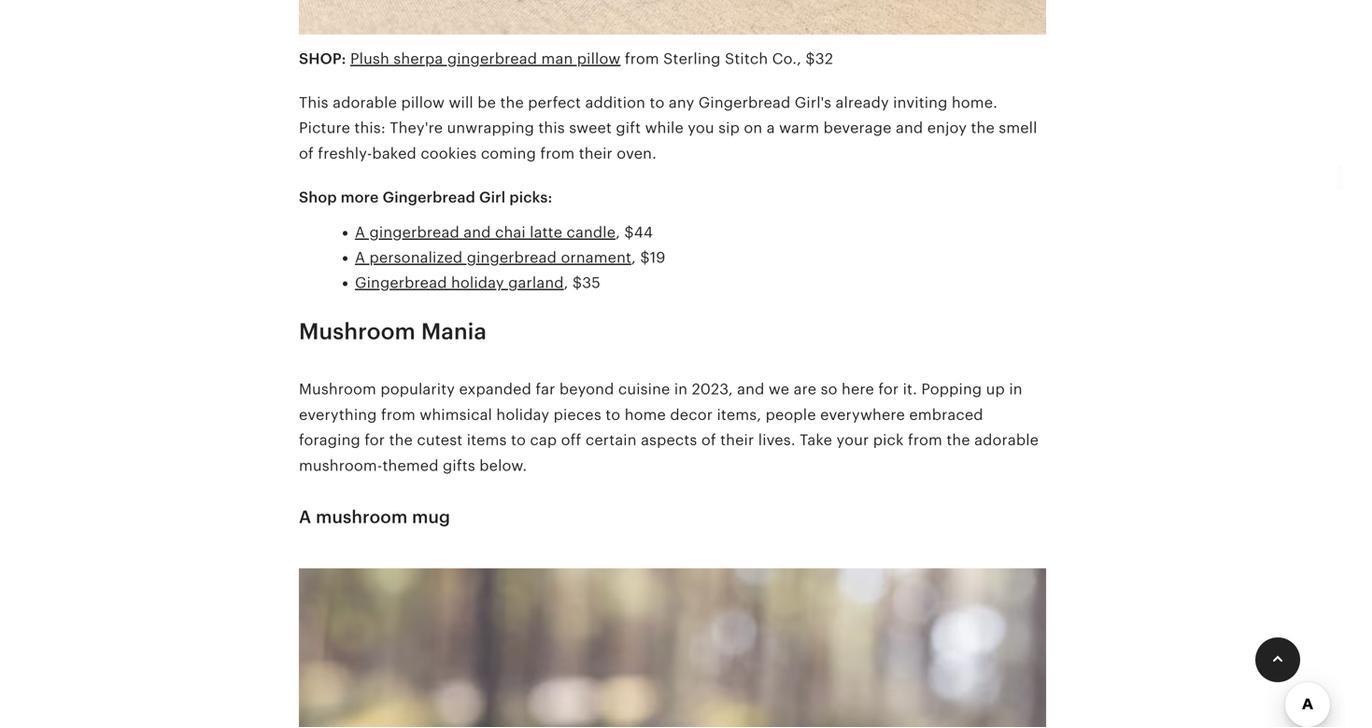 Task type: locate. For each thing, give the bounding box(es) containing it.
0 horizontal spatial and
[[464, 224, 491, 241]]

cap
[[530, 432, 557, 449]]

pillow right man
[[577, 50, 621, 67]]

0 vertical spatial mushroom
[[299, 319, 416, 345]]

2 vertical spatial a
[[299, 508, 311, 527]]

this:
[[354, 120, 386, 137]]

1 horizontal spatial adorable
[[975, 432, 1039, 449]]

cookies
[[421, 145, 477, 162]]

in up decor
[[674, 381, 688, 398]]

everything
[[299, 407, 377, 424]]

for up the mushroom-
[[365, 432, 385, 449]]

warm
[[779, 120, 820, 137]]

1 vertical spatial and
[[464, 224, 491, 241]]

1 horizontal spatial of
[[701, 432, 716, 449]]

gift
[[616, 120, 641, 137]]

mushroom for mushroom popularity expanded far beyond cuisine in 2023, and we are so here for it. popping up in everything from whimsical holiday pieces to home decor items, people everywhere embraced foraging for the cutest items to  cap off certain aspects of their lives. take your pick from the adorable mushroom-themed gifts below.
[[299, 381, 376, 398]]

shop more gingerbread girl picks:
[[299, 189, 553, 206]]

2 vertical spatial ,
[[564, 275, 568, 292]]

candle
[[567, 224, 616, 241]]

0 vertical spatial their
[[579, 145, 613, 162]]

personalized
[[370, 249, 463, 266]]

gingerbread up be
[[447, 50, 537, 67]]

holiday up cap at the left bottom
[[496, 407, 549, 424]]

2 mushroom from the top
[[299, 381, 376, 398]]

of
[[299, 145, 314, 162], [701, 432, 716, 449]]

gingerbread inside this adorable pillow will be the perfect addition to any gingerbread girl's already inviting home. picture this: they're unwrapping this sweet gift while you sip on a warm beverage and enjoy the smell of freshly-baked cookies coming from their oven.
[[699, 94, 791, 111]]

and inside mushroom popularity expanded far beyond cuisine in 2023, and we are so here for it. popping up in everything from whimsical holiday pieces to home decor items, people everywhere embraced foraging for the cutest items to  cap off certain aspects of their lives. take your pick from the adorable mushroom-themed gifts below.
[[737, 381, 765, 398]]

0 vertical spatial of
[[299, 145, 314, 162]]

1 vertical spatial mushroom
[[299, 381, 376, 398]]

for left it.
[[879, 381, 899, 398]]

0 horizontal spatial for
[[365, 432, 385, 449]]

pillow up they're
[[401, 94, 445, 111]]

in
[[674, 381, 688, 398], [1009, 381, 1023, 398]]

holiday
[[451, 275, 504, 292], [496, 407, 549, 424]]

freshly-
[[318, 145, 372, 162]]

the up themed
[[389, 432, 413, 449]]

plush sherpa gingerbread man pillow image
[[299, 0, 1046, 46]]

0 vertical spatial to
[[650, 94, 665, 111]]

the down embraced
[[947, 432, 970, 449]]

1 mushroom from the top
[[299, 319, 416, 345]]

1 horizontal spatial pillow
[[577, 50, 621, 67]]

the right be
[[500, 94, 524, 111]]

their
[[579, 145, 613, 162], [720, 432, 754, 449]]

a left mushroom
[[299, 508, 311, 527]]

0 vertical spatial for
[[879, 381, 899, 398]]

gifts
[[443, 458, 475, 474]]

pick
[[873, 432, 904, 449]]

0 vertical spatial adorable
[[333, 94, 397, 111]]

and up "items,"
[[737, 381, 765, 398]]

2 vertical spatial and
[[737, 381, 765, 398]]

adorable down up in the right of the page
[[975, 432, 1039, 449]]

2 horizontal spatial to
[[650, 94, 665, 111]]

1 vertical spatial holiday
[[496, 407, 549, 424]]

of down the picture
[[299, 145, 314, 162]]

coming
[[481, 145, 536, 162]]

from inside this adorable pillow will be the perfect addition to any gingerbread girl's already inviting home. picture this: they're unwrapping this sweet gift while you sip on a warm beverage and enjoy the smell of freshly-baked cookies coming from their oven.
[[540, 145, 575, 162]]

adorable inside mushroom popularity expanded far beyond cuisine in 2023, and we are so here for it. popping up in everything from whimsical holiday pieces to home decor items, people everywhere embraced foraging for the cutest items to  cap off certain aspects of their lives. take your pick from the adorable mushroom-themed gifts below.
[[975, 432, 1039, 449]]

0 horizontal spatial to
[[511, 432, 526, 449]]

on
[[744, 120, 763, 137]]

for
[[879, 381, 899, 398], [365, 432, 385, 449]]

and up "a personalized gingerbread ornament" link
[[464, 224, 491, 241]]

a left personalized
[[355, 249, 365, 266]]

2 vertical spatial to
[[511, 432, 526, 449]]

pillow inside this adorable pillow will be the perfect addition to any gingerbread girl's already inviting home. picture this: they're unwrapping this sweet gift while you sip on a warm beverage and enjoy the smell of freshly-baked cookies coming from their oven.
[[401, 94, 445, 111]]

mushroom up everything
[[299, 381, 376, 398]]

are
[[794, 381, 817, 398]]

gingerbread
[[699, 94, 791, 111], [383, 189, 475, 206], [355, 275, 447, 292]]

gingerbread down personalized
[[355, 275, 447, 292]]

0 vertical spatial a
[[355, 224, 365, 241]]

holiday down "a personalized gingerbread ornament" link
[[451, 275, 504, 292]]

0 vertical spatial and
[[896, 120, 923, 137]]

mushroom-
[[299, 458, 383, 474]]

1 vertical spatial their
[[720, 432, 754, 449]]

adorable
[[333, 94, 397, 111], [975, 432, 1039, 449]]

gingerbread up on
[[699, 94, 791, 111]]

items
[[467, 432, 507, 449]]

adorable up this: at left
[[333, 94, 397, 111]]

1 vertical spatial pillow
[[401, 94, 445, 111]]

expanded
[[459, 381, 532, 398]]

mushroom popularity expanded far beyond cuisine in 2023, and we are so here for it. popping up in everything from whimsical holiday pieces to home decor items, people everywhere embraced foraging for the cutest items to  cap off certain aspects of their lives. take your pick from the adorable mushroom-themed gifts below.
[[299, 381, 1039, 474]]

decor
[[670, 407, 713, 424]]

everywhere
[[820, 407, 905, 424]]

to left cap at the left bottom
[[511, 432, 526, 449]]

,
[[616, 224, 620, 241], [632, 249, 636, 266], [564, 275, 568, 292]]

pillow
[[577, 50, 621, 67], [401, 94, 445, 111]]

they're
[[390, 120, 443, 137]]

0 horizontal spatial pillow
[[401, 94, 445, 111]]

the down home.
[[971, 120, 995, 137]]

a
[[355, 224, 365, 241], [355, 249, 365, 266], [299, 508, 311, 527]]

mushroom
[[299, 319, 416, 345], [299, 381, 376, 398]]

1 horizontal spatial ,
[[616, 224, 620, 241]]

their inside this adorable pillow will be the perfect addition to any gingerbread girl's already inviting home. picture this: they're unwrapping this sweet gift while you sip on a warm beverage and enjoy the smell of freshly-baked cookies coming from their oven.
[[579, 145, 613, 162]]

take
[[800, 432, 833, 449]]

2023,
[[692, 381, 733, 398]]

plush
[[350, 50, 389, 67]]

to
[[650, 94, 665, 111], [606, 407, 621, 424], [511, 432, 526, 449]]

the
[[500, 94, 524, 111], [971, 120, 995, 137], [389, 432, 413, 449], [947, 432, 970, 449]]

1 vertical spatial adorable
[[975, 432, 1039, 449]]

0 horizontal spatial in
[[674, 381, 688, 398]]

a mushroom mug
[[299, 508, 450, 527]]

and down the inviting
[[896, 120, 923, 137]]

popping
[[921, 381, 982, 398]]

, left "$44" on the left top of the page
[[616, 224, 620, 241]]

2 vertical spatial gingerbread
[[355, 275, 447, 292]]

mushroom inside mushroom popularity expanded far beyond cuisine in 2023, and we are so here for it. popping up in everything from whimsical holiday pieces to home decor items, people everywhere embraced foraging for the cutest items to  cap off certain aspects of their lives. take your pick from the adorable mushroom-themed gifts below.
[[299, 381, 376, 398]]

1 horizontal spatial for
[[879, 381, 899, 398]]

a down more
[[355, 224, 365, 241]]

to left any
[[650, 94, 665, 111]]

gingerbread
[[447, 50, 537, 67], [370, 224, 460, 241], [467, 249, 557, 266]]

1 vertical spatial ,
[[632, 249, 636, 266]]

1 horizontal spatial their
[[720, 432, 754, 449]]

1 horizontal spatial in
[[1009, 381, 1023, 398]]

1 vertical spatial a
[[355, 249, 365, 266]]

$35
[[573, 275, 601, 292]]

, left "$35"
[[564, 275, 568, 292]]

mushroom mania
[[299, 319, 487, 345]]

1 horizontal spatial to
[[606, 407, 621, 424]]

gingerbread up personalized
[[370, 224, 460, 241]]

0 horizontal spatial ,
[[564, 275, 568, 292]]

1 in from the left
[[674, 381, 688, 398]]

of down decor
[[701, 432, 716, 449]]

in right up in the right of the page
[[1009, 381, 1023, 398]]

mushroom up popularity
[[299, 319, 416, 345]]

0 horizontal spatial adorable
[[333, 94, 397, 111]]

it.
[[903, 381, 917, 398]]

1 vertical spatial gingerbread
[[370, 224, 460, 241]]

, left $19
[[632, 249, 636, 266]]

a for gingerbread
[[355, 224, 365, 241]]

girl's
[[795, 94, 832, 111]]

unwrapping
[[447, 120, 534, 137]]

gingerbread down cookies on the top
[[383, 189, 475, 206]]

0 vertical spatial holiday
[[451, 275, 504, 292]]

1 vertical spatial of
[[701, 432, 716, 449]]

$32
[[806, 50, 833, 67]]

and inside this adorable pillow will be the perfect addition to any gingerbread girl's already inviting home. picture this: they're unwrapping this sweet gift while you sip on a warm beverage and enjoy the smell of freshly-baked cookies coming from their oven.
[[896, 120, 923, 137]]

1 vertical spatial to
[[606, 407, 621, 424]]

to up certain
[[606, 407, 621, 424]]

1 vertical spatial for
[[365, 432, 385, 449]]

girl
[[479, 189, 506, 206]]

of inside this adorable pillow will be the perfect addition to any gingerbread girl's already inviting home. picture this: they're unwrapping this sweet gift while you sip on a warm beverage and enjoy the smell of freshly-baked cookies coming from their oven.
[[299, 145, 314, 162]]

their down "items,"
[[720, 432, 754, 449]]

their inside mushroom popularity expanded far beyond cuisine in 2023, and we are so here for it. popping up in everything from whimsical holiday pieces to home decor items, people everywhere embraced foraging for the cutest items to  cap off certain aspects of their lives. take your pick from the adorable mushroom-themed gifts below.
[[720, 432, 754, 449]]

0 vertical spatial gingerbread
[[699, 94, 791, 111]]

their down sweet
[[579, 145, 613, 162]]

from down this
[[540, 145, 575, 162]]

to inside this adorable pillow will be the perfect addition to any gingerbread girl's already inviting home. picture this: they're unwrapping this sweet gift while you sip on a warm beverage and enjoy the smell of freshly-baked cookies coming from their oven.
[[650, 94, 665, 111]]

from
[[625, 50, 659, 67], [540, 145, 575, 162], [381, 407, 416, 424], [908, 432, 943, 449]]

you
[[688, 120, 714, 137]]

0 horizontal spatial their
[[579, 145, 613, 162]]

gingerbread holiday garland link
[[355, 275, 564, 292]]

latte
[[530, 224, 563, 241]]

gingerbread down chai
[[467, 249, 557, 266]]

0 horizontal spatial of
[[299, 145, 314, 162]]

1 horizontal spatial and
[[737, 381, 765, 398]]

2 horizontal spatial ,
[[632, 249, 636, 266]]

2 horizontal spatial and
[[896, 120, 923, 137]]



Task type: describe. For each thing, give the bounding box(es) containing it.
a for mushroom
[[299, 508, 311, 527]]

pieces
[[554, 407, 602, 424]]

themed
[[383, 458, 439, 474]]

any
[[669, 94, 695, 111]]

will
[[449, 94, 474, 111]]

chai
[[495, 224, 526, 241]]

2 vertical spatial gingerbread
[[467, 249, 557, 266]]

garland
[[508, 275, 564, 292]]

sterling
[[663, 50, 721, 67]]

we
[[769, 381, 790, 398]]

addition
[[585, 94, 646, 111]]

shop:
[[299, 50, 346, 67]]

mania
[[421, 319, 487, 345]]

sip
[[719, 120, 740, 137]]

be
[[478, 94, 496, 111]]

people
[[766, 407, 816, 424]]

home
[[625, 407, 666, 424]]

home.
[[952, 94, 998, 111]]

sweet
[[569, 120, 612, 137]]

gingerbread inside the a gingerbread and chai latte candle , $44 a personalized gingerbread ornament , $19 gingerbread holiday garland , $35
[[355, 275, 447, 292]]

0 vertical spatial ,
[[616, 224, 620, 241]]

0 vertical spatial pillow
[[577, 50, 621, 67]]

far
[[536, 381, 555, 398]]

2 in from the left
[[1009, 381, 1023, 398]]

a personalized gingerbread ornament link
[[355, 249, 632, 266]]

beyond
[[559, 381, 614, 398]]

beverage
[[824, 120, 892, 137]]

holiday inside mushroom popularity expanded far beyond cuisine in 2023, and we are so here for it. popping up in everything from whimsical holiday pieces to home decor items, people everywhere embraced foraging for the cutest items to  cap off certain aspects of their lives. take your pick from the adorable mushroom-themed gifts below.
[[496, 407, 549, 424]]

oven.
[[617, 145, 657, 162]]

from down embraced
[[908, 432, 943, 449]]

lives.
[[758, 432, 796, 449]]

holiday inside the a gingerbread and chai latte candle , $44 a personalized gingerbread ornament , $19 gingerbread holiday garland , $35
[[451, 275, 504, 292]]

$44
[[624, 224, 653, 241]]

baked
[[372, 145, 417, 162]]

from down popularity
[[381, 407, 416, 424]]

picks:
[[509, 189, 553, 206]]

man
[[541, 50, 573, 67]]

$19
[[640, 249, 666, 266]]

sherpa
[[394, 50, 443, 67]]

from down plush sherpa gingerbread man pillow image
[[625, 50, 659, 67]]

inviting
[[893, 94, 948, 111]]

cuisine
[[618, 381, 670, 398]]

enjoy
[[927, 120, 967, 137]]

mushroom mug image
[[299, 557, 1046, 728]]

a gingerbread and chai latte candle , $44 a personalized gingerbread ornament , $19 gingerbread holiday garland , $35
[[355, 224, 666, 292]]

already
[[836, 94, 889, 111]]

ornament
[[561, 249, 632, 266]]

so
[[821, 381, 838, 398]]

embraced
[[909, 407, 983, 424]]

up
[[986, 381, 1005, 398]]

below.
[[480, 458, 527, 474]]

mushroom
[[316, 508, 408, 527]]

picture
[[299, 120, 350, 137]]

shop
[[299, 189, 337, 206]]

stitch
[[725, 50, 768, 67]]

here
[[842, 381, 874, 398]]

co.,
[[772, 50, 802, 67]]

perfect
[[528, 94, 581, 111]]

this
[[538, 120, 565, 137]]

and inside the a gingerbread and chai latte candle , $44 a personalized gingerbread ornament , $19 gingerbread holiday garland , $35
[[464, 224, 491, 241]]

mushroom for mushroom mania
[[299, 319, 416, 345]]

popularity
[[381, 381, 455, 398]]

certain
[[586, 432, 637, 449]]

off
[[561, 432, 582, 449]]

this adorable pillow will be the perfect addition to any gingerbread girl's already inviting home. picture this: they're unwrapping this sweet gift while you sip on a warm beverage and enjoy the smell of freshly-baked cookies coming from their oven.
[[299, 94, 1038, 162]]

plush sherpa gingerbread man pillow link
[[350, 50, 621, 67]]

this
[[299, 94, 329, 111]]

shop: plush sherpa gingerbread man pillow from sterling stitch co., $32
[[299, 50, 833, 67]]

aspects
[[641, 432, 697, 449]]

a
[[767, 120, 775, 137]]

whimsical
[[420, 407, 492, 424]]

adorable inside this adorable pillow will be the perfect addition to any gingerbread girl's already inviting home. picture this: they're unwrapping this sweet gift while you sip on a warm beverage and enjoy the smell of freshly-baked cookies coming from their oven.
[[333, 94, 397, 111]]

a gingerbread and chai latte candle link
[[355, 224, 616, 241]]

cutest
[[417, 432, 463, 449]]

items,
[[717, 407, 762, 424]]

while
[[645, 120, 684, 137]]

mug
[[412, 508, 450, 527]]

0 vertical spatial gingerbread
[[447, 50, 537, 67]]

more
[[341, 189, 379, 206]]

your
[[837, 432, 869, 449]]

smell
[[999, 120, 1038, 137]]

of inside mushroom popularity expanded far beyond cuisine in 2023, and we are so here for it. popping up in everything from whimsical holiday pieces to home decor items, people everywhere embraced foraging for the cutest items to  cap off certain aspects of their lives. take your pick from the adorable mushroom-themed gifts below.
[[701, 432, 716, 449]]

1 vertical spatial gingerbread
[[383, 189, 475, 206]]

foraging
[[299, 432, 361, 449]]



Task type: vqa. For each thing, say whether or not it's contained in the screenshot.
third off)
no



